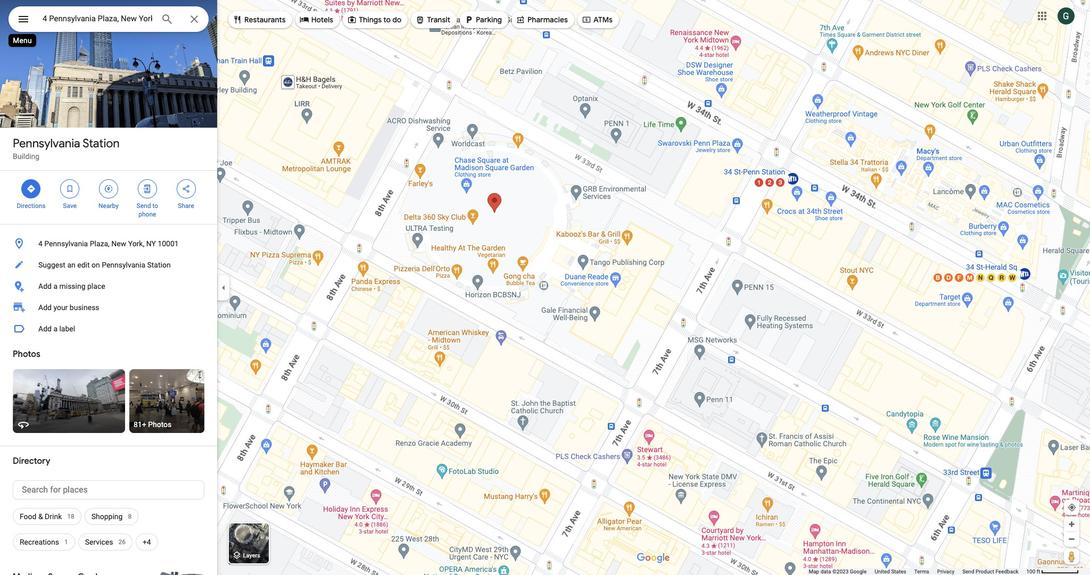 Task type: locate. For each thing, give the bounding box(es) containing it.
1 horizontal spatial photos
[[148, 421, 172, 429]]

directory
[[13, 456, 50, 467]]

1 horizontal spatial station
[[147, 261, 171, 270]]

to up phone
[[153, 202, 158, 210]]

0 vertical spatial station
[[83, 136, 120, 151]]

ny
[[146, 240, 156, 248]]

a inside button
[[53, 282, 58, 291]]

missing
[[59, 282, 86, 291]]

terms button
[[915, 569, 930, 576]]

add for add a label
[[38, 325, 52, 333]]

3 add from the top
[[38, 325, 52, 333]]


[[143, 183, 152, 195]]

a inside button
[[53, 325, 58, 333]]

1 horizontal spatial send
[[963, 569, 975, 575]]

1 vertical spatial send
[[963, 569, 975, 575]]

a left label
[[53, 325, 58, 333]]

©2023
[[833, 569, 849, 575]]

station down ny
[[147, 261, 171, 270]]

station up 
[[83, 136, 120, 151]]

business
[[70, 304, 99, 312]]

2 vertical spatial pennsylvania
[[102, 261, 145, 270]]

1 vertical spatial a
[[53, 325, 58, 333]]

add inside button
[[38, 325, 52, 333]]

suggest an edit on pennsylvania station
[[38, 261, 171, 270]]

photos
[[13, 349, 40, 360], [148, 421, 172, 429]]

pennsylvania station main content
[[0, 0, 217, 576]]

zoom out image
[[1068, 536, 1076, 544]]


[[17, 12, 30, 27]]

map data ©2023 google
[[809, 569, 867, 575]]

services 26
[[85, 538, 126, 547]]

2 vertical spatial add
[[38, 325, 52, 333]]

footer containing map data ©2023 google
[[809, 569, 1027, 576]]

8
[[128, 513, 132, 521]]

photos right 81+
[[148, 421, 172, 429]]

transit
[[427, 15, 451, 25]]

map
[[809, 569, 820, 575]]

1 horizontal spatial to
[[384, 15, 391, 25]]


[[416, 14, 425, 26]]

send inside button
[[963, 569, 975, 575]]

pennsylvania
[[13, 136, 80, 151], [44, 240, 88, 248], [102, 261, 145, 270]]

send left product
[[963, 569, 975, 575]]

add a missing place button
[[0, 276, 217, 297]]

+4 button
[[136, 530, 158, 556]]

on
[[92, 261, 100, 270]]

a for missing
[[53, 282, 58, 291]]

add a label button
[[0, 319, 217, 340]]

0 horizontal spatial station
[[83, 136, 120, 151]]

add
[[38, 282, 52, 291], [38, 304, 52, 312], [38, 325, 52, 333]]

100 ft button
[[1027, 569, 1080, 575]]

2 add from the top
[[38, 304, 52, 312]]

google account: greg robinson  
(robinsongreg175@gmail.com) image
[[1058, 7, 1075, 24]]

recreations 1
[[20, 538, 68, 547]]

 search field
[[9, 6, 209, 34]]

privacy button
[[938, 569, 955, 576]]

add down suggest in the top left of the page
[[38, 282, 52, 291]]


[[347, 14, 357, 26]]


[[516, 14, 526, 26]]

collapse side panel image
[[218, 282, 230, 294]]

0 vertical spatial pennsylvania
[[13, 136, 80, 151]]

add for add your business
[[38, 304, 52, 312]]

send
[[137, 202, 151, 210], [963, 569, 975, 575]]

1 vertical spatial photos
[[148, 421, 172, 429]]

0 horizontal spatial send
[[137, 202, 151, 210]]

a
[[53, 282, 58, 291], [53, 325, 58, 333]]

to
[[384, 15, 391, 25], [153, 202, 158, 210]]

station inside button
[[147, 261, 171, 270]]

81+
[[134, 421, 146, 429]]

pennsylvania down new
[[102, 261, 145, 270]]

None field
[[43, 12, 152, 25]]

4 Pennsylvania Plaza, New York, NY 10001 field
[[9, 6, 209, 32]]

add inside button
[[38, 282, 52, 291]]

0 vertical spatial a
[[53, 282, 58, 291]]

show street view coverage image
[[1065, 549, 1080, 565]]

0 horizontal spatial to
[[153, 202, 158, 210]]

None text field
[[13, 481, 205, 500]]

send for send product feedback
[[963, 569, 975, 575]]

send up phone
[[137, 202, 151, 210]]

2 a from the top
[[53, 325, 58, 333]]

parking
[[476, 15, 502, 25]]

1 vertical spatial station
[[147, 261, 171, 270]]

1
[[64, 539, 68, 546]]

states
[[892, 569, 907, 575]]

1 vertical spatial pennsylvania
[[44, 240, 88, 248]]

phone
[[139, 211, 156, 218]]

0 vertical spatial send
[[137, 202, 151, 210]]

1 vertical spatial to
[[153, 202, 158, 210]]

nearby
[[99, 202, 119, 210]]

1 a from the top
[[53, 282, 58, 291]]

1 vertical spatial add
[[38, 304, 52, 312]]


[[181, 183, 191, 195]]

0 vertical spatial add
[[38, 282, 52, 291]]

add your business
[[38, 304, 99, 312]]

add left the your
[[38, 304, 52, 312]]

station
[[83, 136, 120, 151], [147, 261, 171, 270]]

pennsylvania up the building
[[13, 136, 80, 151]]

pennsylvania up an
[[44, 240, 88, 248]]

product
[[976, 569, 995, 575]]

4 pennsylvania plaza, new york, ny 10001
[[38, 240, 179, 248]]

footer
[[809, 569, 1027, 576]]

photos down add a label
[[13, 349, 40, 360]]


[[300, 14, 309, 26]]


[[65, 183, 75, 195]]

ft
[[1037, 569, 1041, 575]]

send to phone
[[137, 202, 158, 218]]

to left the do
[[384, 15, 391, 25]]

 parking
[[464, 14, 502, 26]]

none field inside 4 pennsylvania plaza, new york, ny 10001 field
[[43, 12, 152, 25]]


[[104, 183, 113, 195]]

terms
[[915, 569, 930, 575]]

0 vertical spatial photos
[[13, 349, 40, 360]]

1 add from the top
[[38, 282, 52, 291]]

81+ photos
[[134, 421, 172, 429]]

a left missing
[[53, 282, 58, 291]]

send inside send to phone
[[137, 202, 151, 210]]

&
[[38, 513, 43, 521]]

add left label
[[38, 325, 52, 333]]

0 vertical spatial to
[[384, 15, 391, 25]]

26
[[118, 539, 126, 546]]

hotels
[[311, 15, 333, 25]]



Task type: vqa. For each thing, say whether or not it's contained in the screenshot.


Task type: describe. For each thing, give the bounding box(es) containing it.
feedback
[[996, 569, 1019, 575]]

add a label
[[38, 325, 75, 333]]

google
[[850, 569, 867, 575]]

drink
[[45, 513, 62, 521]]

layers
[[243, 553, 260, 560]]

 restaurants
[[233, 14, 286, 26]]

plaza,
[[90, 240, 110, 248]]

things
[[359, 15, 382, 25]]

suggest an edit on pennsylvania station button
[[0, 255, 217, 276]]

81+ photos button
[[129, 370, 205, 434]]

google maps element
[[0, 0, 1091, 576]]

 transit
[[416, 14, 451, 26]]


[[26, 183, 36, 195]]

send product feedback
[[963, 569, 1019, 575]]

york,
[[128, 240, 144, 248]]

send for send to phone
[[137, 202, 151, 210]]

a for label
[[53, 325, 58, 333]]

photos inside button
[[148, 421, 172, 429]]

to inside " things to do"
[[384, 15, 391, 25]]

 pharmacies
[[516, 14, 568, 26]]

do
[[393, 15, 402, 25]]

station inside pennsylvania station building
[[83, 136, 120, 151]]

shopping
[[91, 513, 123, 521]]

directions
[[17, 202, 45, 210]]

recreations
[[20, 538, 59, 547]]

atms
[[594, 15, 613, 25]]

 button
[[9, 6, 38, 34]]

restaurants
[[244, 15, 286, 25]]

4 pennsylvania plaza, new york, ny 10001 button
[[0, 233, 217, 255]]

services
[[85, 538, 113, 547]]

100 ft
[[1027, 569, 1041, 575]]

label
[[59, 325, 75, 333]]

0 horizontal spatial photos
[[13, 349, 40, 360]]

actions for pennsylvania station region
[[0, 171, 217, 224]]

footer inside google maps element
[[809, 569, 1027, 576]]

save
[[63, 202, 77, 210]]

an
[[67, 261, 75, 270]]

 things to do
[[347, 14, 402, 26]]

+4
[[143, 538, 151, 547]]

18
[[67, 513, 74, 521]]

pharmacies
[[528, 15, 568, 25]]

place
[[87, 282, 105, 291]]

privacy
[[938, 569, 955, 575]]

building
[[13, 152, 39, 161]]

suggest
[[38, 261, 65, 270]]

data
[[821, 569, 832, 575]]

united states button
[[875, 569, 907, 576]]

pennsylvania station building
[[13, 136, 120, 161]]

show your location image
[[1068, 503, 1078, 513]]


[[233, 14, 242, 26]]

4
[[38, 240, 43, 248]]

 hotels
[[300, 14, 333, 26]]

zoom in image
[[1068, 521, 1076, 529]]

add your business link
[[0, 297, 217, 319]]

food
[[20, 513, 36, 521]]

none text field inside pennsylvania station main content
[[13, 481, 205, 500]]

edit
[[77, 261, 90, 270]]

pennsylvania inside pennsylvania station building
[[13, 136, 80, 151]]

 atms
[[582, 14, 613, 26]]

add for add a missing place
[[38, 282, 52, 291]]


[[464, 14, 474, 26]]

share
[[178, 202, 194, 210]]

add a missing place
[[38, 282, 105, 291]]

your
[[53, 304, 68, 312]]

100
[[1027, 569, 1036, 575]]

send product feedback button
[[963, 569, 1019, 576]]

to inside send to phone
[[153, 202, 158, 210]]


[[582, 14, 592, 26]]

united
[[875, 569, 891, 575]]

shopping 8
[[91, 513, 132, 521]]

new
[[111, 240, 126, 248]]

united states
[[875, 569, 907, 575]]

10001
[[158, 240, 179, 248]]

food & drink 18
[[20, 513, 74, 521]]



